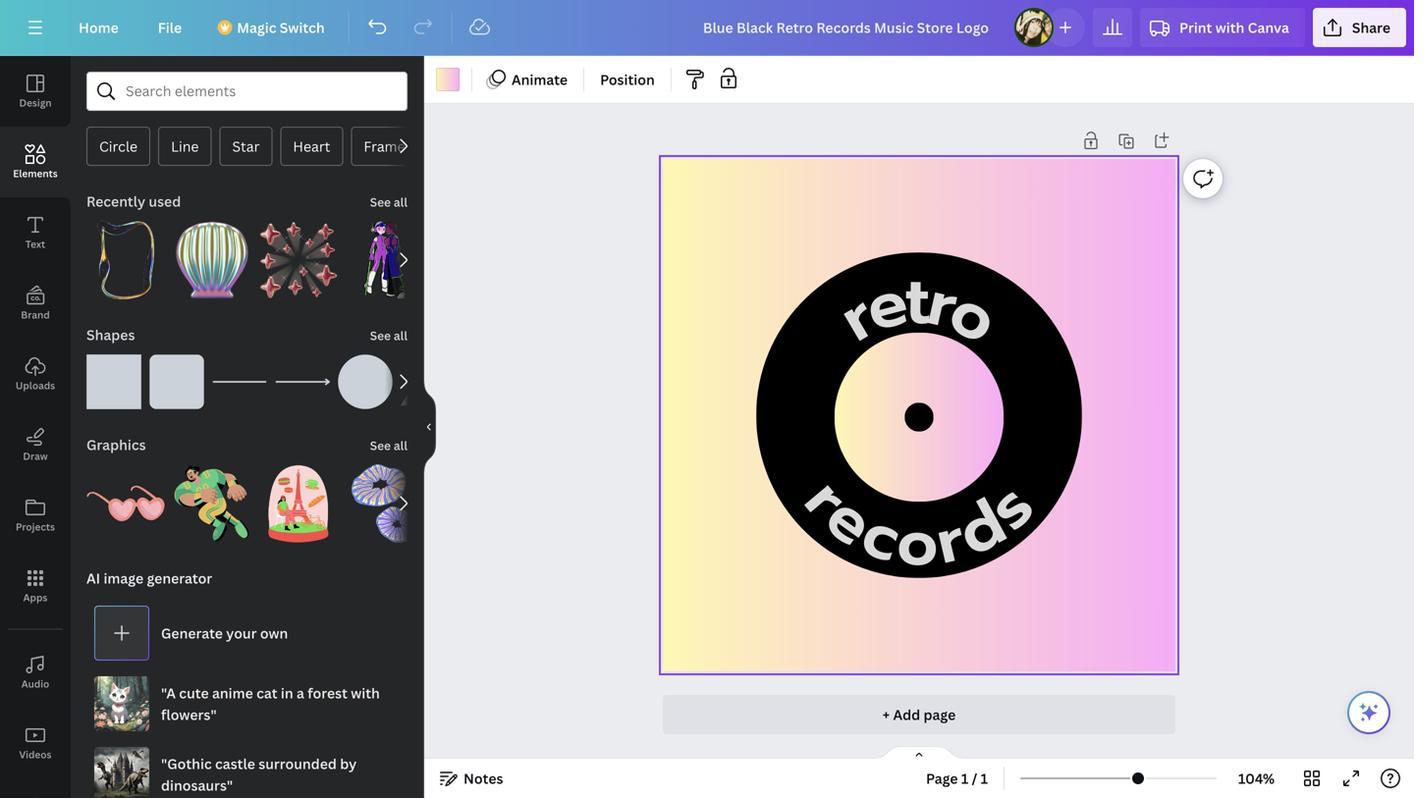 Task type: describe. For each thing, give the bounding box(es) containing it.
print
[[1180, 18, 1213, 37]]

+
[[883, 706, 890, 725]]

audio button
[[0, 638, 71, 708]]

notes
[[464, 770, 503, 788]]

holographic chrome decorative shell image
[[173, 221, 252, 300]]

flowers"
[[161, 706, 217, 725]]

heart button
[[280, 127, 343, 166]]

videos
[[19, 749, 52, 762]]

videos button
[[0, 708, 71, 779]]

own
[[260, 624, 288, 643]]

ai image generator
[[86, 569, 212, 588]]

dinosaurs"
[[161, 777, 233, 795]]

see all for graphics
[[370, 438, 408, 454]]

design
[[19, 96, 52, 110]]

see all for recently used
[[370, 194, 408, 210]]

all for recently used
[[394, 194, 408, 210]]

+ add page button
[[663, 696, 1176, 735]]

magic switch button
[[206, 8, 341, 47]]

e for r
[[806, 470, 894, 571]]

text button
[[0, 197, 71, 268]]

t
[[905, 252, 932, 351]]

apps button
[[0, 551, 71, 622]]

elements
[[13, 167, 58, 180]]

side panel tab list
[[0, 56, 71, 799]]

audio
[[21, 678, 49, 691]]

home
[[79, 18, 119, 37]]

brand button
[[0, 268, 71, 339]]

see all button for graphics
[[368, 425, 410, 465]]

notes button
[[432, 763, 511, 795]]

circle button
[[86, 127, 150, 166]]

canva assistant image
[[1358, 702, 1381, 725]]

see for recently used
[[370, 194, 391, 210]]

graphics button
[[84, 425, 148, 465]]

all for shapes
[[394, 328, 408, 344]]

0 vertical spatial o
[[932, 263, 1017, 370]]

animate button
[[480, 64, 576, 95]]

see all button for shapes
[[368, 315, 410, 355]]

heart
[[293, 137, 330, 156]]

used
[[149, 192, 181, 211]]

s
[[965, 461, 1057, 553]]

anime
[[212, 684, 253, 703]]

home link
[[63, 8, 134, 47]]

1 add this line to the canvas image from the left
[[212, 355, 267, 410]]

2 add this line to the canvas image from the left
[[275, 355, 330, 410]]

magic
[[237, 18, 277, 37]]

switch
[[280, 18, 325, 37]]

"a
[[161, 684, 176, 703]]

"gothic
[[161, 755, 212, 774]]

cat
[[257, 684, 278, 703]]

superbowl football player illustration image
[[173, 465, 252, 543]]

star
[[232, 137, 260, 156]]

generate your own
[[161, 624, 288, 643]]

share
[[1353, 18, 1391, 37]]

Search elements search field
[[126, 73, 368, 110]]

1 1 from the left
[[962, 770, 969, 788]]

forest
[[308, 684, 348, 703]]

in
[[281, 684, 293, 703]]

line button
[[158, 127, 212, 166]]

see all button for recently used
[[368, 182, 410, 221]]

104%
[[1239, 770, 1275, 788]]

projects
[[16, 521, 55, 534]]

vibrant coral stripes image
[[346, 465, 424, 543]]

2 1 from the left
[[981, 770, 988, 788]]

transparent liquid blob frame image
[[86, 221, 165, 300]]

recently used button
[[84, 182, 183, 221]]

a
[[297, 684, 304, 703]]

star button
[[220, 127, 273, 166]]

cute
[[179, 684, 209, 703]]

frame button
[[351, 127, 418, 166]]

1 vertical spatial o
[[896, 495, 940, 593]]

castle
[[215, 755, 255, 774]]

draw
[[23, 450, 48, 463]]

uploads button
[[0, 339, 71, 410]]

elements button
[[0, 127, 71, 197]]



Task type: vqa. For each thing, say whether or not it's contained in the screenshot.
Policy
no



Task type: locate. For each thing, give the bounding box(es) containing it.
add this line to the canvas image
[[212, 355, 267, 410], [275, 355, 330, 410]]

see all
[[370, 194, 408, 210], [370, 328, 408, 344], [370, 438, 408, 454]]

all down 'frame' button
[[394, 194, 408, 210]]

see all button down y2k futurism cyber friends image
[[368, 315, 410, 355]]

print with canva
[[1180, 18, 1290, 37]]

see all for shapes
[[370, 328, 408, 344]]

file button
[[142, 8, 198, 47]]

draw button
[[0, 410, 71, 480]]

position
[[600, 70, 655, 89]]

shapes
[[86, 326, 135, 344]]

with
[[1216, 18, 1245, 37], [351, 684, 380, 703]]

3 see from the top
[[370, 438, 391, 454]]

c
[[850, 485, 914, 588]]

1 all from the top
[[394, 194, 408, 210]]

0 vertical spatial e
[[856, 252, 919, 358]]

animate
[[512, 70, 568, 89]]

2 all from the top
[[394, 328, 408, 344]]

+ add page
[[883, 706, 956, 725]]

print with canva button
[[1141, 8, 1306, 47]]

see all left 'hide' image
[[370, 438, 408, 454]]

1 vertical spatial e
[[806, 470, 894, 571]]

page
[[927, 770, 958, 788]]

recently used
[[86, 192, 181, 211]]

add this line to the canvas image left white circle shape 'image'
[[275, 355, 330, 410]]

text
[[25, 238, 45, 251]]

group
[[86, 209, 165, 300], [173, 209, 252, 300], [259, 209, 338, 300], [346, 221, 424, 300], [86, 343, 141, 410], [149, 343, 204, 410], [338, 343, 393, 410], [173, 453, 252, 543], [259, 453, 338, 543], [86, 465, 165, 543], [346, 465, 424, 543]]

generate
[[161, 624, 223, 643]]

main menu bar
[[0, 0, 1415, 56]]

file
[[158, 18, 182, 37]]

holographic chrome decorative stars image
[[259, 221, 338, 300]]

with inside dropdown button
[[1216, 18, 1245, 37]]

0 vertical spatial all
[[394, 194, 408, 210]]

see all down 'frame' button
[[370, 194, 408, 210]]

with right print
[[1216, 18, 1245, 37]]

page 1 / 1
[[927, 770, 988, 788]]

brand
[[21, 309, 50, 322]]

o
[[932, 263, 1017, 370], [896, 495, 940, 593]]

0 horizontal spatial 1
[[962, 770, 969, 788]]

rounded square image
[[149, 355, 204, 410]]

0 horizontal spatial add this line to the canvas image
[[212, 355, 267, 410]]

see all button left 'hide' image
[[368, 425, 410, 465]]

see
[[370, 194, 391, 210], [370, 328, 391, 344], [370, 438, 391, 454]]

graphics
[[86, 436, 146, 454]]

add
[[894, 706, 921, 725]]

see for shapes
[[370, 328, 391, 344]]

1
[[962, 770, 969, 788], [981, 770, 988, 788]]

square image
[[86, 355, 141, 410]]

image
[[104, 569, 144, 588]]

2 vertical spatial see all
[[370, 438, 408, 454]]

3 see all button from the top
[[368, 425, 410, 465]]

see left 'hide' image
[[370, 438, 391, 454]]

1 horizontal spatial with
[[1216, 18, 1245, 37]]

all up triangle up image
[[394, 328, 408, 344]]

all for graphics
[[394, 438, 408, 454]]

see up white circle shape 'image'
[[370, 328, 391, 344]]

hide image
[[423, 380, 436, 475]]

1 see all button from the top
[[368, 182, 410, 221]]

canva
[[1248, 18, 1290, 37]]

projects button
[[0, 480, 71, 551]]

r
[[919, 253, 967, 355], [821, 268, 894, 367], [782, 458, 873, 541], [927, 490, 974, 591]]

0 vertical spatial see all
[[370, 194, 408, 210]]

1 left / on the bottom right of page
[[962, 770, 969, 788]]

line
[[171, 137, 199, 156]]

1 right / on the bottom right of page
[[981, 770, 988, 788]]

position button
[[593, 64, 663, 95]]

recently
[[86, 192, 145, 211]]

shapes button
[[84, 315, 137, 355]]

heart shaped glasses image
[[86, 465, 165, 543]]

apps
[[23, 591, 48, 605]]

"a cute anime cat in a forest with flowers"
[[161, 684, 380, 725]]

ai
[[86, 569, 100, 588]]

see all button
[[368, 182, 410, 221], [368, 315, 410, 355], [368, 425, 410, 465]]

2 vertical spatial all
[[394, 438, 408, 454]]

1 vertical spatial see
[[370, 328, 391, 344]]

0 vertical spatial see
[[370, 194, 391, 210]]

e for o
[[856, 252, 919, 358]]

your
[[226, 624, 257, 643]]

uploads
[[16, 379, 55, 393]]

Design title text field
[[688, 8, 1007, 47]]

2 see all from the top
[[370, 328, 408, 344]]

magic switch
[[237, 18, 325, 37]]

"gothic castle surrounded by dinosaurs"
[[161, 755, 357, 795]]

2 vertical spatial see all button
[[368, 425, 410, 465]]

all left 'hide' image
[[394, 438, 408, 454]]

1 see from the top
[[370, 194, 391, 210]]

see all up white circle shape 'image'
[[370, 328, 408, 344]]

2 see from the top
[[370, 328, 391, 344]]

share button
[[1313, 8, 1407, 47]]

show pages image
[[872, 746, 967, 761]]

/
[[972, 770, 978, 788]]

0 horizontal spatial with
[[351, 684, 380, 703]]

e
[[856, 252, 919, 358], [806, 470, 894, 571]]

with right "forest"
[[351, 684, 380, 703]]

1 vertical spatial all
[[394, 328, 408, 344]]

page
[[924, 706, 956, 725]]

104% button
[[1225, 763, 1289, 795]]

all
[[394, 194, 408, 210], [394, 328, 408, 344], [394, 438, 408, 454]]

2 vertical spatial see
[[370, 438, 391, 454]]

surrounded
[[259, 755, 337, 774]]

y2k futurism cyber friends image
[[346, 221, 424, 300]]

1 horizontal spatial add this line to the canvas image
[[275, 355, 330, 410]]

1 see all from the top
[[370, 194, 408, 210]]

1 horizontal spatial 1
[[981, 770, 988, 788]]

cartoon france snow globe illustration image
[[259, 465, 338, 543]]

see down 'frame' button
[[370, 194, 391, 210]]

triangle up image
[[401, 355, 456, 410]]

linear gradient 90°: #fff7ad, #ffa9f9 image
[[436, 68, 460, 91], [436, 68, 460, 91]]

0 vertical spatial see all button
[[368, 182, 410, 221]]

design button
[[0, 56, 71, 127]]

2 see all button from the top
[[368, 315, 410, 355]]

add this line to the canvas image right rounded square image
[[212, 355, 267, 410]]

with inside "a cute anime cat in a forest with flowers"
[[351, 684, 380, 703]]

0 vertical spatial with
[[1216, 18, 1245, 37]]

by
[[340, 755, 357, 774]]

3 see all from the top
[[370, 438, 408, 454]]

1 vertical spatial see all button
[[368, 315, 410, 355]]

generator
[[147, 569, 212, 588]]

white circle shape image
[[338, 355, 393, 410]]

circle
[[99, 137, 138, 156]]

see all button down 'frame' button
[[368, 182, 410, 221]]

3 all from the top
[[394, 438, 408, 454]]

1 vertical spatial see all
[[370, 328, 408, 344]]

see for graphics
[[370, 438, 391, 454]]

frame
[[364, 137, 405, 156]]

d
[[940, 476, 1024, 582]]

1 vertical spatial with
[[351, 684, 380, 703]]



